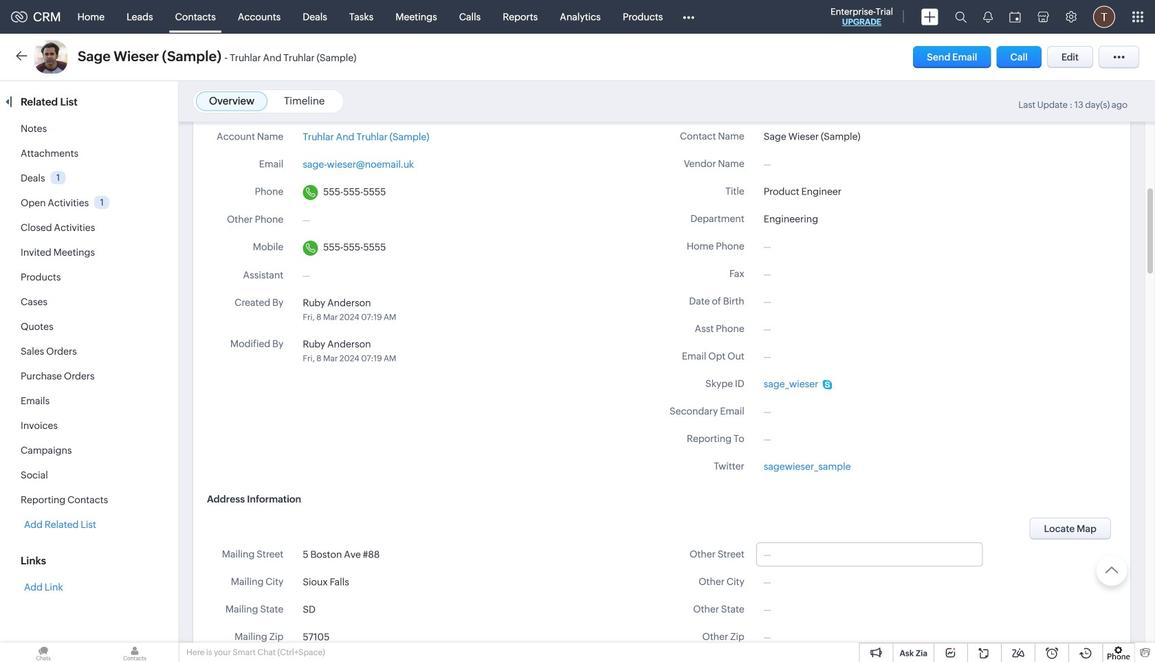 Task type: vqa. For each thing, say whether or not it's contained in the screenshot.
Create Menu image
yes



Task type: describe. For each thing, give the bounding box(es) containing it.
search image
[[955, 11, 967, 23]]

signals element
[[975, 0, 1002, 34]]

create menu image
[[922, 9, 939, 25]]

profile image
[[1094, 6, 1116, 28]]

contacts image
[[91, 643, 178, 662]]



Task type: locate. For each thing, give the bounding box(es) containing it.
profile element
[[1085, 0, 1124, 33]]

chats image
[[0, 643, 87, 662]]

search element
[[947, 0, 975, 34]]

logo image
[[11, 11, 28, 22]]

calendar image
[[1010, 11, 1022, 22]]

None button
[[1030, 518, 1112, 540]]

signals image
[[984, 11, 993, 23]]

Other Modules field
[[674, 6, 704, 28]]

create menu element
[[914, 0, 947, 33]]



